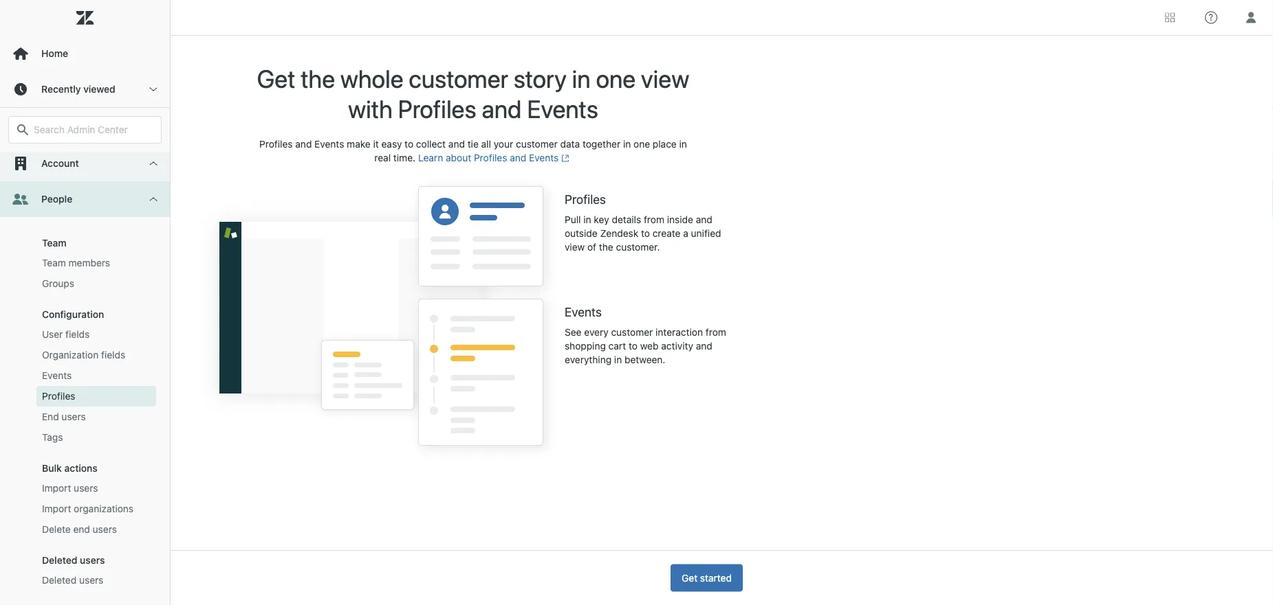 Task type: locate. For each thing, give the bounding box(es) containing it.
Search Admin Center field
[[34, 124, 153, 136]]

team element
[[42, 238, 66, 249]]

2 tree item from the top
[[0, 182, 170, 603]]

team up team members at the left top of the page
[[42, 238, 66, 249]]

0 vertical spatial import
[[42, 483, 71, 495]]

account
[[41, 158, 79, 169]]

people
[[41, 194, 72, 205]]

users for end users 'link'
[[62, 412, 86, 423]]

0 horizontal spatial fields
[[65, 329, 90, 340]]

users down the delete end users link
[[79, 575, 103, 587]]

get started
[[682, 573, 732, 584]]

tree containing benchmark survey
[[0, 0, 170, 606]]

import up delete
[[42, 504, 71, 515]]

fields
[[65, 329, 90, 340], [101, 350, 125, 361]]

1 deleted from the top
[[42, 555, 77, 567]]

2 deleted users element from the top
[[42, 574, 103, 588]]

get
[[682, 573, 698, 584]]

organization fields
[[42, 350, 125, 361]]

deleted users up deleted users link
[[42, 555, 105, 567]]

bulk actions
[[42, 463, 98, 475]]

1 vertical spatial fields
[[101, 350, 125, 361]]

users inside 'link'
[[62, 412, 86, 423]]

None search field
[[1, 116, 169, 144]]

team for team members
[[42, 258, 66, 269]]

recently viewed button
[[0, 72, 170, 107]]

team members
[[42, 258, 110, 269]]

1 team from the top
[[42, 238, 66, 249]]

import
[[42, 483, 71, 495], [42, 504, 71, 515]]

0 vertical spatial fields
[[65, 329, 90, 340]]

import organizations link
[[36, 499, 156, 520]]

tree item containing benchmark survey
[[0, 0, 170, 182]]

delete end users link
[[36, 520, 156, 541]]

users up deleted users link
[[80, 555, 105, 567]]

members
[[69, 258, 110, 269]]

end users element
[[42, 411, 86, 424]]

import users link
[[36, 479, 156, 499]]

team down team element
[[42, 258, 66, 269]]

users right end
[[62, 412, 86, 423]]

profiles
[[42, 391, 75, 402]]

tree
[[0, 0, 170, 606]]

import down bulk
[[42, 483, 71, 495]]

benchmark
[[42, 154, 92, 166]]

users down actions
[[74, 483, 98, 495]]

events link
[[36, 366, 156, 387]]

0 vertical spatial deleted users element
[[42, 555, 105, 567]]

1 vertical spatial deleted users
[[42, 575, 103, 587]]

tree item
[[0, 0, 170, 182], [0, 182, 170, 603]]

0 vertical spatial deleted
[[42, 555, 77, 567]]

tags
[[42, 432, 63, 444]]

2 deleted users from the top
[[42, 575, 103, 587]]

recently
[[41, 84, 81, 95]]

primary element
[[0, 0, 171, 606]]

zendesk products image
[[1165, 13, 1175, 22]]

1 vertical spatial deleted
[[42, 575, 77, 587]]

users
[[62, 412, 86, 423], [74, 483, 98, 495], [93, 524, 117, 536], [80, 555, 105, 567], [79, 575, 103, 587]]

1 vertical spatial import
[[42, 504, 71, 515]]

account button
[[0, 146, 170, 182]]

deleted users element down delete end users element
[[42, 574, 103, 588]]

users for import users link in the left of the page
[[74, 483, 98, 495]]

fields down configuration
[[65, 329, 90, 340]]

team for team element
[[42, 238, 66, 249]]

delete end users element
[[42, 523, 117, 537]]

configuration element
[[42, 309, 104, 321]]

deleted users down delete end users element
[[42, 575, 103, 587]]

2 import from the top
[[42, 504, 71, 515]]

fields for organization fields
[[101, 350, 125, 361]]

1 vertical spatial team
[[42, 258, 66, 269]]

deleted users element
[[42, 555, 105, 567], [42, 574, 103, 588]]

1 vertical spatial deleted users element
[[42, 574, 103, 588]]

end users link
[[36, 407, 156, 428]]

deleted users element up deleted users link
[[42, 555, 105, 567]]

0 vertical spatial deleted users
[[42, 555, 105, 567]]

1 horizontal spatial fields
[[101, 350, 125, 361]]

deleted
[[42, 555, 77, 567], [42, 575, 77, 587]]

0 vertical spatial team
[[42, 238, 66, 249]]

organization fields link
[[36, 345, 156, 366]]

profiles element
[[42, 390, 75, 404]]

benchmark survey link
[[36, 150, 156, 171]]

actions
[[64, 463, 98, 475]]

team members link
[[36, 253, 156, 274]]

benchmark survey element
[[42, 153, 124, 167]]

user fields element
[[42, 328, 90, 342]]

team
[[42, 238, 66, 249], [42, 258, 66, 269]]

1 tree item from the top
[[0, 0, 170, 182]]

deleted users
[[42, 555, 105, 567], [42, 575, 103, 587]]

1 import from the top
[[42, 483, 71, 495]]

fields down user fields link
[[101, 350, 125, 361]]

2 team from the top
[[42, 258, 66, 269]]



Task type: vqa. For each thing, say whether or not it's contained in the screenshot.
End user authentication the End
no



Task type: describe. For each thing, give the bounding box(es) containing it.
events
[[42, 370, 72, 382]]

import for import organizations
[[42, 504, 71, 515]]

organizations
[[74, 504, 134, 515]]

fields for user fields
[[65, 329, 90, 340]]

import organizations
[[42, 504, 134, 515]]

2 deleted from the top
[[42, 575, 77, 587]]

help image
[[1205, 11, 1217, 24]]

profiles link
[[36, 387, 156, 407]]

1 deleted users element from the top
[[42, 555, 105, 567]]

organization
[[42, 350, 99, 361]]

home button
[[0, 36, 170, 72]]

import for import users
[[42, 483, 71, 495]]

started
[[700, 573, 732, 584]]

home
[[41, 48, 68, 59]]

tree item containing people
[[0, 182, 170, 603]]

user fields link
[[36, 325, 156, 345]]

groups element
[[42, 277, 74, 291]]

import users element
[[42, 482, 98, 496]]

configuration
[[42, 309, 104, 321]]

delete end users
[[42, 524, 117, 536]]

groups
[[42, 278, 74, 290]]

bulk
[[42, 463, 62, 475]]

delete
[[42, 524, 71, 536]]

users for deleted users link
[[79, 575, 103, 587]]

tags link
[[36, 428, 156, 448]]

user
[[42, 329, 63, 340]]

survey
[[95, 154, 124, 166]]

user menu image
[[1242, 9, 1260, 26]]

end users
[[42, 412, 86, 423]]

none search field inside primary element
[[1, 116, 169, 144]]

get started button
[[671, 565, 743, 593]]

people button
[[0, 182, 170, 217]]

users down organizations
[[93, 524, 117, 536]]

1 deleted users from the top
[[42, 555, 105, 567]]

benchmark survey
[[42, 154, 124, 166]]

people group
[[0, 217, 170, 603]]

team members element
[[42, 257, 110, 270]]

deleted users link
[[36, 571, 156, 592]]

organization fields element
[[42, 349, 125, 362]]

end
[[42, 412, 59, 423]]

end
[[73, 524, 90, 536]]

viewed
[[83, 84, 115, 95]]

groups link
[[36, 274, 156, 294]]

user fields
[[42, 329, 90, 340]]

recently viewed
[[41, 84, 115, 95]]

events element
[[42, 369, 72, 383]]

import organizations element
[[42, 503, 134, 517]]

tags element
[[42, 431, 63, 445]]

bulk actions element
[[42, 463, 98, 475]]

import users
[[42, 483, 98, 495]]



